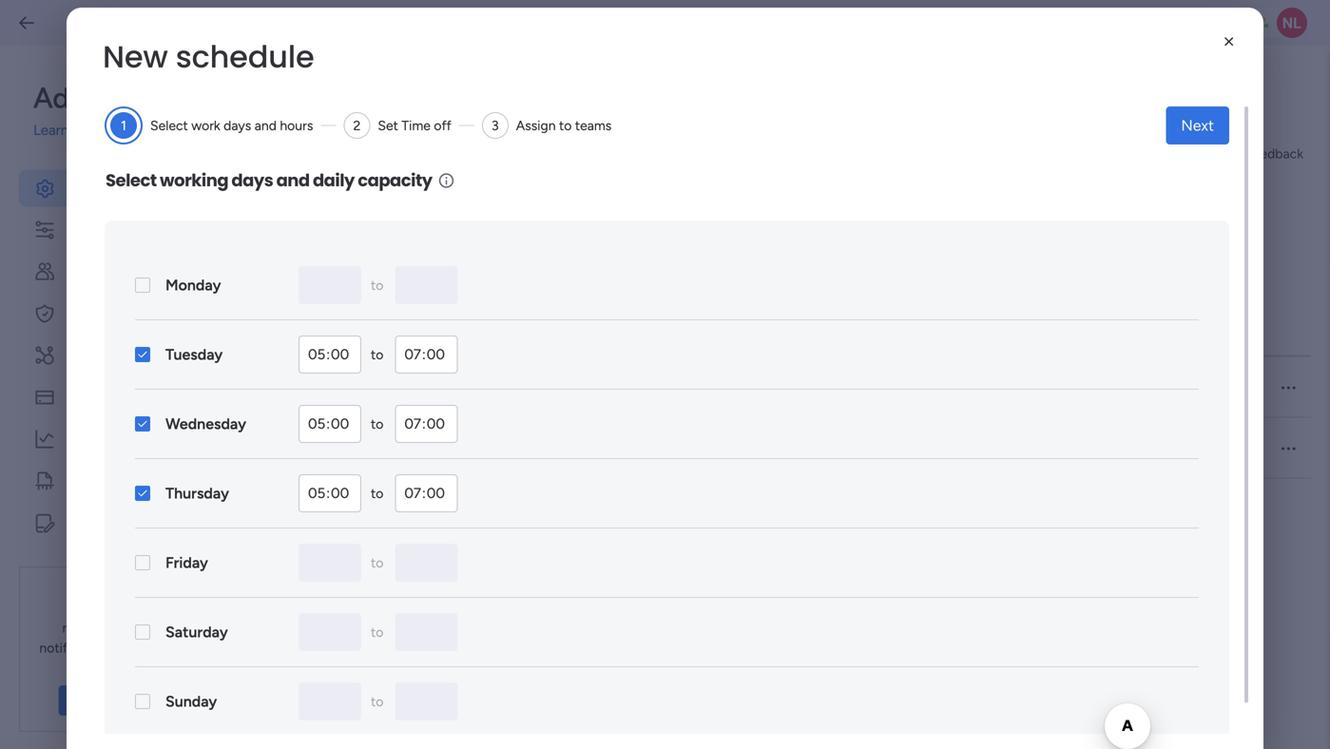 Task type: locate. For each thing, give the bounding box(es) containing it.
0 vertical spatial edit
[[826, 380, 850, 396]]

1 vertical spatial a
[[1139, 380, 1146, 396]]

usage stats button
[[19, 421, 240, 458]]

and for daily
[[276, 168, 310, 193]]

0 vertical spatial edit time off
[[826, 380, 903, 396]]

new inside field
[[103, 36, 168, 78]]

2 su from the top
[[571, 440, 587, 457]]

1 vertical spatial new
[[331, 440, 359, 457]]

back to workspace image
[[17, 13, 36, 32]]

and
[[255, 117, 277, 134], [276, 168, 310, 193]]

1 vertical spatial edit time off
[[826, 440, 903, 457]]

fr
[[730, 380, 742, 396], [730, 440, 742, 457]]

schedule right account
[[385, 380, 439, 396]]

work
[[191, 117, 220, 134]]

get
[[75, 600, 97, 616]]

select
[[150, 117, 188, 134], [106, 168, 157, 193]]

anyone
[[954, 380, 999, 396]]

0 vertical spatial edit time off button
[[826, 378, 954, 398]]

None time field
[[299, 336, 361, 374], [395, 336, 458, 374], [299, 405, 361, 443], [395, 405, 458, 443], [299, 475, 361, 513], [395, 475, 458, 513], [299, 336, 361, 374], [395, 336, 458, 374], [299, 405, 361, 443], [395, 405, 458, 443], [299, 475, 361, 513], [395, 475, 458, 513]]

and left hours
[[255, 117, 277, 134]]

a inside button
[[389, 253, 397, 271]]

users
[[71, 262, 114, 282]]

1 horizontal spatial a
[[1139, 380, 1146, 396]]

1 vertical spatial learn
[[67, 693, 101, 709]]

1 vertical spatial edit
[[826, 440, 850, 457]]

account schedule
[[331, 380, 439, 396]]

1 we from the top
[[665, 380, 685, 396]]

more inside 'button'
[[104, 693, 135, 709]]

time
[[402, 117, 431, 134], [826, 322, 855, 338], [853, 380, 882, 396], [853, 440, 882, 457]]

new schedule
[[103, 36, 314, 78], [331, 440, 416, 457]]

2 th from the top
[[700, 440, 715, 457]]

billing button
[[19, 379, 240, 416]]

next button
[[1167, 107, 1230, 145]]

schedule inside field
[[176, 36, 314, 78]]

and left daily
[[276, 168, 310, 193]]

0 vertical spatial learn
[[33, 122, 69, 139]]

directly
[[117, 640, 162, 656]]

a
[[389, 253, 397, 271], [1139, 380, 1146, 396]]

1 edit from the top
[[826, 380, 850, 396]]

general
[[71, 178, 130, 198]]

1 tu from the top
[[636, 380, 650, 396]]

select for select working days and daily capacity
[[106, 168, 157, 193]]

more left 1 at the left top of page
[[72, 122, 105, 139]]

1 vertical spatial sa
[[757, 440, 772, 457]]

0 vertical spatial new
[[103, 36, 168, 78]]

edit time off button for account schedule
[[826, 378, 954, 398]]

noah lott image
[[1278, 8, 1308, 38]]

1 edit time off button from the top
[[826, 378, 954, 398]]

more
[[72, 122, 105, 139], [104, 693, 135, 709]]

a right assigned
[[1139, 380, 1146, 396]]

1 vertical spatial fr
[[730, 440, 742, 457]]

new schedule inside button
[[331, 440, 416, 457]]

tidy up
[[71, 471, 129, 491]]

learn down on
[[67, 693, 101, 709]]

add
[[358, 253, 386, 271]]

1 vertical spatial tu
[[636, 440, 650, 457]]

default
[[454, 380, 498, 396]]

1 vertical spatial select
[[106, 168, 157, 193]]

we
[[665, 380, 685, 396], [665, 440, 685, 457]]

new schedule document
[[67, 8, 1264, 750]]

monday
[[165, 276, 221, 294]]

2
[[353, 117, 361, 134]]

more down slack
[[104, 693, 135, 709]]

to for friday
[[371, 555, 384, 571]]

1 vertical spatial edit time off button
[[826, 439, 954, 459]]

schedule
[[176, 36, 314, 78], [401, 142, 540, 184], [401, 253, 462, 271], [385, 380, 439, 396], [1149, 380, 1203, 396], [362, 440, 416, 457]]

new down account
[[331, 440, 359, 457]]

1 vertical spatial th
[[700, 440, 715, 457]]

set
[[378, 117, 398, 134]]

api (setup and view your account api token) image
[[33, 344, 56, 367]]

profile link
[[306, 84, 391, 119]]

row containing new schedule
[[316, 418, 1312, 479]]

give
[[1218, 146, 1246, 162]]

working days
[[574, 322, 655, 338]]

your
[[100, 600, 127, 616]]

0 horizontal spatial a
[[389, 253, 397, 271]]

edit time off button
[[826, 378, 954, 398], [826, 439, 954, 459]]

0 vertical spatial mo
[[602, 380, 621, 396]]

0 vertical spatial we
[[665, 380, 685, 396]]

0 vertical spatial th
[[700, 380, 715, 396]]

2 tu from the top
[[636, 440, 650, 457]]

edit for new schedule
[[826, 440, 850, 457]]

select working days and daily capacity
[[106, 168, 433, 193]]

off
[[434, 117, 452, 134], [858, 322, 876, 338], [885, 380, 903, 396], [885, 440, 903, 457]]

sa
[[757, 380, 772, 396], [757, 440, 772, 457]]

learn left 1 at the left top of page
[[33, 122, 69, 139]]

new schedule down account schedule
[[331, 440, 416, 457]]

edit for account schedule
[[826, 380, 850, 396]]

a right add
[[389, 253, 397, 271]]

0 vertical spatial new schedule
[[103, 36, 314, 78]]

0 vertical spatial days
[[224, 117, 251, 134]]

0 horizontal spatial new schedule
[[103, 36, 314, 78]]

edit time off for new schedule
[[826, 440, 903, 457]]

schedule right assigned
[[1149, 380, 1203, 396]]

row group
[[316, 357, 1312, 479]]

1 vertical spatial more
[[104, 693, 135, 709]]

1 vertical spatial and
[[276, 168, 310, 193]]

feedback
[[1249, 146, 1304, 162]]

add a schedule button
[[316, 243, 477, 281]]

new schedule up work
[[103, 36, 314, 78]]

1 vertical spatial new schedule
[[331, 440, 416, 457]]

1 horizontal spatial new
[[331, 440, 359, 457]]

edit time off
[[826, 380, 903, 396], [826, 440, 903, 457]]

th
[[700, 380, 715, 396], [700, 440, 715, 457]]

0 vertical spatial more
[[72, 122, 105, 139]]

su
[[571, 380, 587, 396], [571, 440, 587, 457]]

usage stats
[[71, 429, 161, 450]]

edit time off button for new schedule
[[826, 439, 954, 459]]

time off
[[826, 322, 876, 338]]

1 button
[[110, 112, 137, 139]]

1
[[121, 117, 126, 134]]

add a schedule
[[358, 253, 462, 271]]

grid
[[312, 304, 1312, 750]]

security button
[[19, 295, 240, 332]]

schedule up select work days and hours
[[176, 36, 314, 78]]

tidy
[[71, 471, 103, 491]]

select work days and hours
[[150, 117, 313, 134]]

1 sa from the top
[[757, 380, 772, 396]]

learn inside administration learn more
[[33, 122, 69, 139]]

assign
[[516, 117, 556, 134]]

stats
[[124, 429, 161, 450]]

tu
[[636, 380, 650, 396], [636, 440, 650, 457]]

1 vertical spatial su
[[571, 440, 587, 457]]

0 vertical spatial fr
[[730, 380, 742, 396]]

learn
[[33, 122, 69, 139], [67, 693, 101, 709]]

2 edit time off from the top
[[826, 440, 903, 457]]

saturday
[[165, 624, 228, 642]]

New schedule field
[[98, 31, 871, 83]]

1 vertical spatial days
[[232, 168, 273, 193]]

new up administration
[[103, 36, 168, 78]]

0 vertical spatial su
[[571, 380, 587, 396]]

0 vertical spatial a
[[389, 253, 397, 271]]

row
[[312, 304, 1312, 357], [316, 357, 1312, 418], [316, 418, 1312, 479]]

select up customization on the top left of page
[[106, 168, 157, 193]]

0 vertical spatial select
[[150, 117, 188, 134]]

0 horizontal spatial new
[[103, 36, 168, 78]]

0 vertical spatial sa
[[757, 380, 772, 396]]

to
[[559, 117, 572, 134], [371, 277, 384, 293], [1013, 322, 1026, 338], [371, 347, 384, 363], [1123, 380, 1136, 396], [371, 416, 384, 432], [371, 486, 384, 502], [371, 555, 384, 571], [371, 625, 384, 641], [371, 694, 384, 710]]

profile
[[325, 91, 372, 110]]

new
[[103, 36, 168, 78], [331, 440, 359, 457]]

to for saturday
[[371, 625, 384, 641]]

teams
[[575, 117, 612, 134]]

select left work
[[150, 117, 188, 134]]

content directory
[[71, 513, 207, 533]]

None text field
[[299, 266, 361, 304], [299, 544, 361, 582], [299, 614, 361, 652], [299, 266, 361, 304], [299, 544, 361, 582], [299, 614, 361, 652]]

None text field
[[395, 266, 458, 304], [395, 544, 458, 582], [395, 614, 458, 652], [299, 683, 361, 721], [395, 683, 458, 721], [395, 266, 458, 304], [395, 544, 458, 582], [395, 614, 458, 652], [299, 683, 361, 721], [395, 683, 458, 721]]

2 edit time off button from the top
[[826, 439, 954, 459]]

schedule
[[337, 322, 392, 338]]

1 vertical spatial we
[[665, 440, 685, 457]]

0 vertical spatial tu
[[636, 380, 650, 396]]

2 sa from the top
[[757, 440, 772, 457]]

edit
[[826, 380, 850, 396], [826, 440, 850, 457]]

2 edit from the top
[[826, 440, 850, 457]]

1 su from the top
[[571, 380, 587, 396]]

capacity
[[358, 168, 433, 193]]

administration learn more
[[33, 81, 223, 139]]

new schedule dialog
[[0, 0, 1331, 750]]

1 edit time off from the top
[[826, 380, 903, 396]]

general button
[[19, 170, 240, 207]]

0 vertical spatial and
[[255, 117, 277, 134]]

administration
[[33, 81, 223, 115]]

1 horizontal spatial new schedule
[[331, 440, 416, 457]]

1 vertical spatial mo
[[602, 440, 621, 457]]

close image
[[1221, 32, 1240, 51]]



Task type: describe. For each thing, give the bounding box(es) containing it.
1 mo from the top
[[602, 380, 621, 396]]

default element
[[446, 376, 526, 399]]

tuesday
[[165, 346, 223, 364]]

3 button
[[482, 112, 509, 139]]

slack
[[94, 660, 126, 676]]

row group containing account schedule
[[316, 357, 1312, 479]]

row containing schedule
[[312, 304, 1312, 357]]

usage
[[71, 429, 119, 450]]

learn more link
[[33, 120, 240, 141]]

2 vertical spatial days
[[627, 322, 655, 338]]

to for tuesday
[[371, 347, 384, 363]]

assigned
[[1067, 380, 1120, 396]]

customization
[[71, 220, 182, 240]]

3
[[492, 117, 499, 134]]

get your monday.com notifications directly on slack
[[39, 600, 162, 676]]

security
[[71, 303, 134, 324]]

account
[[331, 380, 382, 396]]

schedule down "3"
[[401, 142, 540, 184]]

working
[[574, 322, 624, 338]]

on
[[76, 660, 91, 676]]

schedule right add
[[401, 253, 462, 271]]

and for hours
[[255, 117, 277, 134]]

new inside button
[[331, 440, 359, 457]]

notifications
[[39, 640, 114, 656]]

content
[[71, 513, 134, 533]]

2 button
[[344, 112, 370, 139]]

assigned to
[[955, 322, 1026, 338]]

working
[[160, 168, 228, 193]]

learn inside 'button'
[[67, 693, 101, 709]]

users button
[[19, 254, 240, 291]]

select for select work days and hours
[[150, 117, 188, 134]]

new schedule button
[[316, 423, 571, 474]]

customization button
[[19, 212, 240, 249]]

1 th from the top
[[700, 380, 715, 396]]

directory
[[139, 513, 207, 533]]

assigned
[[955, 322, 1010, 338]]

not
[[1044, 380, 1064, 396]]

billing
[[71, 387, 116, 408]]

learn more button
[[59, 686, 143, 716]]

who
[[1002, 380, 1028, 396]]

2 fr from the top
[[730, 440, 742, 457]]

assign to teams
[[516, 117, 612, 134]]

sunday
[[165, 693, 217, 711]]

up
[[107, 471, 129, 491]]

hours
[[280, 117, 313, 134]]

2 mo from the top
[[602, 440, 621, 457]]

days for work
[[224, 117, 251, 134]]

learn more
[[67, 693, 135, 709]]

to for sunday
[[371, 694, 384, 710]]

tidy up button
[[19, 463, 240, 500]]

friday
[[165, 554, 208, 572]]

new schedule inside field
[[103, 36, 314, 78]]

set time off
[[378, 117, 452, 134]]

anyone who is not assigned to a schedule
[[954, 380, 1203, 396]]

thursday
[[165, 485, 229, 503]]

give feedback button
[[1184, 138, 1312, 169]]

next
[[1182, 117, 1215, 135]]

work
[[316, 142, 393, 184]]

monday.com
[[62, 620, 139, 636]]

1 fr from the top
[[730, 380, 742, 396]]

content directory button
[[19, 505, 240, 542]]

schedule down account schedule
[[362, 440, 416, 457]]

give feedback
[[1218, 146, 1304, 162]]

2 we from the top
[[665, 440, 685, 457]]

off inside new schedule "document"
[[434, 117, 452, 134]]

to for thursday
[[371, 486, 384, 502]]

wednesday
[[165, 415, 246, 433]]

row containing account schedule
[[316, 357, 1312, 418]]

more inside administration learn more
[[72, 122, 105, 139]]

is
[[1031, 380, 1041, 396]]

time inside new schedule "document"
[[402, 117, 431, 134]]

to for monday
[[371, 277, 384, 293]]

edit time off for account schedule
[[826, 380, 903, 396]]

grid containing schedule
[[312, 304, 1312, 750]]

a inside "row"
[[1139, 380, 1146, 396]]

work schedule
[[316, 142, 540, 184]]

daily
[[313, 168, 355, 193]]

days for working
[[232, 168, 273, 193]]

to for wednesday
[[371, 416, 384, 432]]



Task type: vqa. For each thing, say whether or not it's contained in the screenshot.
row
yes



